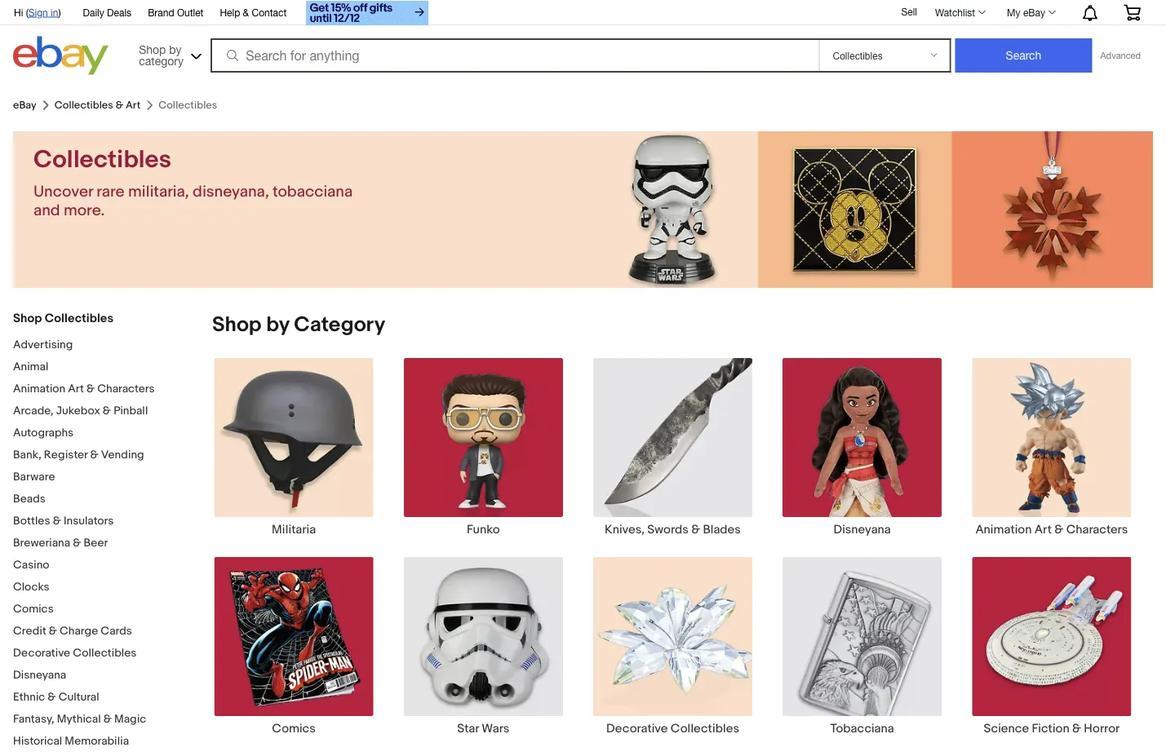 Task type: locate. For each thing, give the bounding box(es) containing it.
wars
[[482, 722, 510, 737]]

1 vertical spatial animation
[[976, 523, 1032, 537]]

daily deals link
[[83, 4, 132, 22]]

my ebay link
[[999, 2, 1064, 22]]

list containing militaria
[[193, 358, 1154, 756]]

1 horizontal spatial by
[[266, 312, 289, 338]]

tobacciana link
[[768, 557, 958, 737]]

in
[[51, 7, 58, 18]]

shop by category button
[[132, 36, 205, 71]]

animation
[[13, 382, 65, 396], [976, 523, 1032, 537]]

collectibles
[[54, 99, 113, 112], [33, 145, 171, 175], [45, 311, 114, 326], [73, 647, 137, 661], [671, 722, 740, 737]]

get an extra 15% off image
[[306, 1, 429, 25]]

0 vertical spatial animation
[[13, 382, 65, 396]]

by for category
[[169, 42, 182, 56]]

funko link
[[389, 358, 578, 537]]

1 horizontal spatial ebay
[[1024, 7, 1046, 18]]

1 horizontal spatial disneyana
[[834, 523, 891, 537]]

0 horizontal spatial comics
[[13, 603, 54, 616]]

disneyana inside advertising animal animation art & characters arcade, jukebox & pinball autographs bank, register & vending barware beads bottles & insulators breweriana & beer casino clocks comics credit & charge cards decorative collectibles disneyana ethnic & cultural fantasy, mythical & magic historical memorabilia
[[13, 669, 66, 683]]

0 horizontal spatial art
[[68, 382, 84, 396]]

credit & charge cards link
[[13, 625, 180, 640]]

0 vertical spatial comics
[[13, 603, 54, 616]]

art
[[126, 99, 141, 112], [68, 382, 84, 396], [1035, 523, 1052, 537]]

ebay inside my ebay link
[[1024, 7, 1046, 18]]

my
[[1008, 7, 1021, 18]]

advanced
[[1101, 50, 1141, 61]]

0 vertical spatial characters
[[97, 382, 155, 396]]

pinball
[[114, 404, 148, 418]]

my ebay
[[1008, 7, 1046, 18]]

art inside advertising animal animation art & characters arcade, jukebox & pinball autographs bank, register & vending barware beads bottles & insulators breweriana & beer casino clocks comics credit & charge cards decorative collectibles disneyana ethnic & cultural fantasy, mythical & magic historical memorabilia
[[68, 382, 84, 396]]

1 horizontal spatial art
[[126, 99, 141, 112]]

0 horizontal spatial by
[[169, 42, 182, 56]]

beer
[[84, 536, 108, 550]]

daily deals
[[83, 7, 132, 18]]

ebay left collectibles & art
[[13, 99, 36, 112]]

& inside "account" navigation
[[243, 7, 249, 18]]

animation inside animation art & characters link
[[976, 523, 1032, 537]]

blades
[[703, 523, 741, 537]]

shop inside shop by category
[[139, 42, 166, 56]]

1 vertical spatial art
[[68, 382, 84, 396]]

shop by category
[[139, 42, 184, 67]]

science
[[984, 722, 1030, 737]]

1 horizontal spatial decorative collectibles link
[[578, 557, 768, 737]]

0 horizontal spatial characters
[[97, 382, 155, 396]]

0 horizontal spatial disneyana link
[[13, 669, 180, 684]]

0 horizontal spatial animation
[[13, 382, 65, 396]]

clocks link
[[13, 580, 180, 596]]

shop for shop by category
[[139, 42, 166, 56]]

help
[[220, 7, 240, 18]]

&
[[243, 7, 249, 18], [116, 99, 123, 112], [87, 382, 95, 396], [103, 404, 111, 418], [90, 448, 99, 462], [53, 514, 61, 528], [692, 523, 701, 537], [1055, 523, 1064, 537], [73, 536, 81, 550], [49, 625, 57, 638], [48, 691, 56, 705], [103, 713, 112, 727], [1073, 722, 1082, 737]]

decorative collectibles link
[[578, 557, 768, 737], [13, 647, 180, 662]]

account navigation
[[5, 0, 1154, 27]]

decorative
[[13, 647, 70, 661], [607, 722, 668, 737]]

arcade,
[[13, 404, 54, 418]]

2 horizontal spatial art
[[1035, 523, 1052, 537]]

0 horizontal spatial ebay
[[13, 99, 36, 112]]

brand
[[148, 7, 174, 18]]

2 vertical spatial art
[[1035, 523, 1052, 537]]

1 horizontal spatial comics link
[[199, 557, 389, 737]]

comics inside advertising animal animation art & characters arcade, jukebox & pinball autographs bank, register & vending barware beads bottles & insulators breweriana & beer casino clocks comics credit & charge cards decorative collectibles disneyana ethnic & cultural fantasy, mythical & magic historical memorabilia
[[13, 603, 54, 616]]

0 vertical spatial ebay
[[1024, 7, 1046, 18]]

militaria link
[[199, 358, 389, 537]]

0 vertical spatial disneyana
[[834, 523, 891, 537]]

sign in link
[[28, 7, 58, 18]]

comics
[[13, 603, 54, 616], [272, 722, 316, 737]]

fantasy,
[[13, 713, 54, 727]]

1 horizontal spatial comics
[[272, 722, 316, 737]]

breweriana
[[13, 536, 70, 550]]

0 vertical spatial decorative
[[13, 647, 70, 661]]

more.
[[64, 201, 105, 220]]

brand outlet
[[148, 7, 204, 18]]

1 vertical spatial disneyana
[[13, 669, 66, 683]]

credit
[[13, 625, 46, 638]]

comics link
[[199, 557, 389, 737], [13, 603, 180, 618]]

shop collectibles
[[13, 311, 114, 326]]

by left the category
[[266, 312, 289, 338]]

ebay right 'my'
[[1024, 7, 1046, 18]]

science fiction & horror link
[[958, 557, 1147, 737]]

1 vertical spatial decorative
[[607, 722, 668, 737]]

collectibles inside the collectibles uncover rare militaria, disneyana, tobacciana and more.
[[33, 145, 171, 175]]

collectibles uncover rare militaria, disneyana, tobacciana and more.
[[33, 145, 353, 220]]

1 vertical spatial ebay
[[13, 99, 36, 112]]

0 horizontal spatial shop
[[13, 311, 42, 326]]

sell link
[[894, 6, 925, 17]]

1 horizontal spatial animation
[[976, 523, 1032, 537]]

collectibles inside advertising animal animation art & characters arcade, jukebox & pinball autographs bank, register & vending barware beads bottles & insulators breweriana & beer casino clocks comics credit & charge cards decorative collectibles disneyana ethnic & cultural fantasy, mythical & magic historical memorabilia
[[73, 647, 137, 661]]

science fiction & horror
[[984, 722, 1120, 737]]

1 horizontal spatial animation art & characters link
[[958, 358, 1147, 537]]

1 vertical spatial by
[[266, 312, 289, 338]]

1 horizontal spatial shop
[[139, 42, 166, 56]]

vending
[[101, 448, 144, 462]]

militaria,
[[128, 182, 189, 202]]

0 vertical spatial by
[[169, 42, 182, 56]]

sign
[[28, 7, 48, 18]]

None submit
[[956, 38, 1093, 73]]

hi ( sign in )
[[14, 7, 61, 18]]

0 horizontal spatial disneyana
[[13, 669, 66, 683]]

charge
[[60, 625, 98, 638]]

disneyana
[[834, 523, 891, 537], [13, 669, 66, 683]]

and
[[33, 201, 60, 220]]

list
[[193, 358, 1154, 756]]

characters inside advertising animal animation art & characters arcade, jukebox & pinball autographs bank, register & vending barware beads bottles & insulators breweriana & beer casino clocks comics credit & charge cards decorative collectibles disneyana ethnic & cultural fantasy, mythical & magic historical memorabilia
[[97, 382, 155, 396]]

shop
[[139, 42, 166, 56], [13, 311, 42, 326], [212, 312, 262, 338]]

register
[[44, 448, 88, 462]]

by
[[169, 42, 182, 56], [266, 312, 289, 338]]

by down brand outlet link
[[169, 42, 182, 56]]

star
[[457, 722, 479, 737]]

0 horizontal spatial decorative
[[13, 647, 70, 661]]

2 horizontal spatial shop
[[212, 312, 262, 338]]

your shopping cart image
[[1123, 4, 1142, 21]]

0 vertical spatial disneyana link
[[768, 358, 958, 537]]

animation art & characters link
[[958, 358, 1147, 537], [13, 382, 180, 398]]

1 horizontal spatial characters
[[1067, 523, 1129, 537]]

help & contact
[[220, 7, 287, 18]]

ebay
[[1024, 7, 1046, 18], [13, 99, 36, 112]]

by inside shop by category
[[169, 42, 182, 56]]

knives,
[[605, 523, 645, 537]]

1 vertical spatial characters
[[1067, 523, 1129, 537]]



Task type: vqa. For each thing, say whether or not it's contained in the screenshot.
the topmost Disneyana
yes



Task type: describe. For each thing, give the bounding box(es) containing it.
bank,
[[13, 448, 41, 462]]

advanced link
[[1093, 39, 1150, 72]]

fantasy, mythical & magic link
[[13, 713, 180, 728]]

)
[[58, 7, 61, 18]]

autographs link
[[13, 426, 180, 442]]

1 horizontal spatial disneyana link
[[768, 358, 958, 537]]

disneyana inside "link"
[[834, 523, 891, 537]]

memorabilia
[[65, 735, 129, 749]]

deals
[[107, 7, 132, 18]]

sell
[[902, 6, 918, 17]]

mythical
[[57, 713, 101, 727]]

swords
[[648, 523, 689, 537]]

militaria
[[272, 523, 316, 537]]

watchlist link
[[927, 2, 994, 22]]

magic
[[114, 713, 146, 727]]

ebay link
[[13, 99, 36, 112]]

0 vertical spatial art
[[126, 99, 141, 112]]

ethnic & cultural link
[[13, 691, 180, 706]]

historical memorabilia link
[[13, 735, 180, 750]]

animal
[[13, 360, 48, 374]]

shop for shop collectibles
[[13, 311, 42, 326]]

decorative collectibles
[[607, 722, 740, 737]]

advertising
[[13, 338, 73, 352]]

arcade, jukebox & pinball link
[[13, 404, 180, 420]]

category
[[294, 312, 386, 338]]

bank, register & vending link
[[13, 448, 180, 464]]

category
[[139, 54, 184, 67]]

casino
[[13, 558, 49, 572]]

collectibles & art link
[[54, 99, 141, 112]]

animal link
[[13, 360, 180, 376]]

shop by category
[[212, 312, 386, 338]]

animation art & characters
[[976, 523, 1129, 537]]

tobacciana
[[273, 182, 353, 202]]

help & contact link
[[220, 4, 287, 22]]

star wars
[[457, 722, 510, 737]]

none submit inside shop by category banner
[[956, 38, 1093, 73]]

beads
[[13, 492, 46, 506]]

collectibles & art
[[54, 99, 141, 112]]

insulators
[[64, 514, 114, 528]]

historical
[[13, 735, 62, 749]]

(
[[26, 7, 28, 18]]

star wars link
[[389, 557, 578, 737]]

funko
[[467, 523, 500, 537]]

by for category
[[266, 312, 289, 338]]

0 horizontal spatial comics link
[[13, 603, 180, 618]]

barware
[[13, 470, 55, 484]]

advertising animal animation art & characters arcade, jukebox & pinball autographs bank, register & vending barware beads bottles & insulators breweriana & beer casino clocks comics credit & charge cards decorative collectibles disneyana ethnic & cultural fantasy, mythical & magic historical memorabilia
[[13, 338, 155, 749]]

barware link
[[13, 470, 180, 486]]

uncover
[[33, 182, 93, 202]]

0 horizontal spatial decorative collectibles link
[[13, 647, 180, 662]]

1 horizontal spatial decorative
[[607, 722, 668, 737]]

bottles & insulators link
[[13, 514, 180, 530]]

Search for anything text field
[[213, 40, 816, 71]]

1 vertical spatial comics
[[272, 722, 316, 737]]

beads link
[[13, 492, 180, 508]]

tobacciana
[[831, 722, 895, 737]]

cultural
[[58, 691, 99, 705]]

clocks
[[13, 580, 49, 594]]

horror
[[1084, 722, 1120, 737]]

ethnic
[[13, 691, 45, 705]]

fiction
[[1032, 722, 1070, 737]]

autographs
[[13, 426, 74, 440]]

breweriana & beer link
[[13, 536, 180, 552]]

disneyana,
[[193, 182, 269, 202]]

casino link
[[13, 558, 180, 574]]

0 horizontal spatial animation art & characters link
[[13, 382, 180, 398]]

animation inside advertising animal animation art & characters arcade, jukebox & pinball autographs bank, register & vending barware beads bottles & insulators breweriana & beer casino clocks comics credit & charge cards decorative collectibles disneyana ethnic & cultural fantasy, mythical & magic historical memorabilia
[[13, 382, 65, 396]]

outlet
[[177, 7, 204, 18]]

jukebox
[[56, 404, 100, 418]]

decorative inside advertising animal animation art & characters arcade, jukebox & pinball autographs bank, register & vending barware beads bottles & insulators breweriana & beer casino clocks comics credit & charge cards decorative collectibles disneyana ethnic & cultural fantasy, mythical & magic historical memorabilia
[[13, 647, 70, 661]]

1 vertical spatial disneyana link
[[13, 669, 180, 684]]

art inside animation art & characters link
[[1035, 523, 1052, 537]]

daily
[[83, 7, 104, 18]]

shop for shop by category
[[212, 312, 262, 338]]

shop by category banner
[[5, 0, 1154, 79]]

hi
[[14, 7, 23, 18]]

rare
[[97, 182, 125, 202]]

knives, swords & blades link
[[578, 358, 768, 537]]

cards
[[101, 625, 132, 638]]

knives, swords & blades
[[605, 523, 741, 537]]

contact
[[252, 7, 287, 18]]

bottles
[[13, 514, 50, 528]]

advertising link
[[13, 338, 180, 354]]



